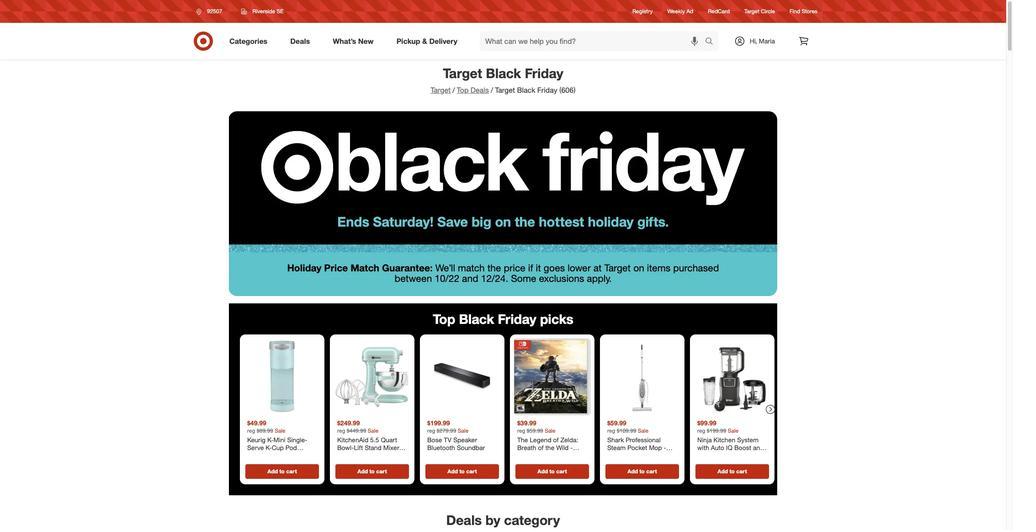 Task type: describe. For each thing, give the bounding box(es) containing it.
keurig
[[247, 436, 266, 444]]

target black friday image
[[229, 101, 778, 253]]

0 horizontal spatial of
[[538, 444, 544, 452]]

ad
[[687, 8, 694, 15]]

cart for keurig k-mini single- serve k-cup pod coffee maker - oasis
[[286, 468, 297, 475]]

on inside we'll match the price if it goes lower at target on items purchased between 10/22 and 12/24. some exclusions apply.
[[634, 262, 645, 274]]

coffee
[[247, 452, 266, 460]]

1 / from the left
[[453, 86, 455, 95]]

redcard link
[[708, 8, 730, 15]]

1 vertical spatial k-
[[266, 444, 272, 452]]

1 horizontal spatial of
[[554, 436, 559, 444]]

pickup
[[397, 36, 420, 46]]

1 horizontal spatial the
[[515, 214, 535, 230]]

wild
[[557, 444, 569, 452]]

target left top deals link
[[431, 86, 451, 95]]

deals inside target black friday target / top deals / target black friday (606)
[[471, 86, 489, 95]]

goes
[[544, 262, 565, 274]]

reg for $59.99
[[608, 427, 616, 434]]

$89.99
[[257, 427, 273, 434]]

match
[[458, 262, 485, 274]]

professional
[[626, 436, 661, 444]]

between
[[395, 273, 432, 285]]

add to cart for serve
[[268, 468, 297, 475]]

add for soundbar
[[448, 468, 458, 475]]

find stores link
[[790, 8, 818, 15]]

kitchenaid 5.5 quart bowl-lift stand mixer - ksm55 - ice image
[[334, 338, 411, 416]]

search button
[[701, 31, 723, 53]]

reg for $49.99
[[247, 427, 255, 434]]

shark
[[608, 436, 624, 444]]

$99.99 reg $199.99 sale ninja kitchen system with auto iq boost and 7-speed blender
[[698, 419, 764, 460]]

new
[[358, 36, 374, 46]]

weekly
[[668, 8, 685, 15]]

system
[[738, 436, 759, 444]]

top black friday picks
[[433, 311, 574, 327]]

what's
[[333, 36, 356, 46]]

the inside we'll match the price if it goes lower at target on items purchased between 10/22 and 12/24. some exclusions apply.
[[488, 262, 501, 274]]

add to cart button for auto
[[696, 464, 770, 479]]

add to cart button for breath
[[516, 464, 589, 479]]

lift
[[354, 444, 363, 452]]

deals for deals
[[290, 36, 310, 46]]

auto
[[711, 444, 725, 452]]

it
[[536, 262, 541, 274]]

by
[[486, 512, 501, 528]]

$109.99
[[617, 427, 637, 434]]

to for soundbar
[[460, 468, 465, 475]]

iq
[[726, 444, 733, 452]]

hi, maria
[[750, 37, 775, 45]]

ice
[[364, 452, 373, 460]]

sale for tv
[[458, 427, 469, 434]]

weekly ad
[[668, 8, 694, 15]]

tv
[[444, 436, 452, 444]]

target left circle
[[745, 8, 760, 15]]

categories link
[[222, 31, 279, 51]]

ends saturday! save big on the hottest holiday gifts.
[[338, 214, 669, 230]]

target inside we'll match the price if it goes lower at target on items purchased between 10/22 and 12/24. some exclusions apply.
[[605, 262, 631, 274]]

add to cart button for soundbar
[[426, 464, 499, 479]]

add to cart button for serve
[[246, 464, 319, 479]]

- inside $59.99 reg $109.99 sale shark professional steam pocket mop - s3601
[[664, 444, 667, 452]]

boost
[[735, 444, 752, 452]]

5.5
[[370, 436, 379, 444]]

the legend of zelda: breath of the wild - nintendo switch image
[[514, 338, 591, 416]]

to for serve
[[280, 468, 285, 475]]

lower
[[568, 262, 591, 274]]

deals by category
[[446, 512, 560, 528]]

12/24.
[[481, 273, 509, 285]]

black for picks
[[459, 311, 495, 327]]

stores
[[802, 8, 818, 15]]

quart
[[381, 436, 397, 444]]

1 vertical spatial friday
[[538, 86, 558, 95]]

riverside
[[253, 8, 275, 15]]

on inside ends saturday! save big on the hottest holiday gifts. link
[[495, 214, 511, 230]]

cart for shark professional steam pocket mop - s3601
[[647, 468, 657, 475]]

pickup & delivery link
[[389, 31, 469, 51]]

saturday!
[[373, 214, 434, 230]]

top inside target black friday target / top deals / target black friday (606)
[[457, 86, 469, 95]]

mop
[[649, 444, 662, 452]]

registry link
[[633, 8, 653, 15]]

serve
[[247, 444, 264, 452]]

ninja kitchen system with auto iq boost and 7-speed blender image
[[694, 338, 771, 416]]

$59.99 reg $109.99 sale shark professional steam pocket mop - s3601
[[608, 419, 667, 460]]

apply.
[[587, 273, 612, 285]]

friday for target black friday target / top deals / target black friday (606)
[[525, 65, 564, 81]]

target right top deals link
[[495, 86, 515, 95]]

sale for kitchen
[[728, 427, 739, 434]]

cart for the legend of zelda: breath of the wild - nintendo switch
[[557, 468, 567, 475]]

target up top deals link
[[443, 65, 482, 81]]

steam
[[608, 444, 626, 452]]

kitchenaid
[[337, 436, 369, 444]]

- inside $49.99 reg $89.99 sale keurig k-mini single- serve k-cup pod coffee maker - oasis
[[288, 452, 290, 460]]

guarantee:
[[382, 262, 433, 274]]

add to cart for mop
[[628, 468, 657, 475]]

add to cart button for lift
[[336, 464, 409, 479]]

pickup & delivery
[[397, 36, 458, 46]]

maker
[[268, 452, 286, 460]]

nintendo
[[518, 452, 544, 460]]

price
[[324, 262, 348, 274]]

target circle
[[745, 8, 776, 15]]

$279.99
[[437, 427, 457, 434]]

add to cart button for mop
[[606, 464, 679, 479]]

$39.99 reg $59.99 sale the legend of zelda: breath of the wild - nintendo switch
[[518, 419, 579, 460]]

switch
[[546, 452, 565, 460]]

to for mop
[[640, 468, 645, 475]]

holiday price match guarantee:
[[287, 262, 433, 274]]

to for breath
[[550, 468, 555, 475]]

search
[[701, 37, 723, 46]]

add to cart for lift
[[358, 468, 387, 475]]

to for lift
[[370, 468, 375, 475]]

0 vertical spatial k-
[[267, 436, 274, 444]]

with
[[698, 444, 710, 452]]

delivery
[[430, 36, 458, 46]]

some
[[511, 273, 537, 285]]

- inside the $39.99 reg $59.99 sale the legend of zelda: breath of the wild - nintendo switch
[[571, 444, 573, 452]]

(606)
[[560, 86, 576, 95]]

2 / from the left
[[491, 86, 493, 95]]

registry
[[633, 8, 653, 15]]

$249.99 reg $449.99 sale kitchenaid 5.5 quart bowl-lift stand mixer - ksm55 - ice
[[337, 419, 404, 460]]

reg for $39.99
[[518, 427, 526, 434]]

$59.99 inside $59.99 reg $109.99 sale shark professional steam pocket mop - s3601
[[608, 419, 627, 427]]



Task type: locate. For each thing, give the bounding box(es) containing it.
add to cart down switch
[[538, 468, 567, 475]]

k- down $89.99
[[267, 436, 274, 444]]

2 vertical spatial deals
[[446, 512, 482, 528]]

deals link
[[283, 31, 322, 51]]

add for breath
[[538, 468, 548, 475]]

add to cart for auto
[[718, 468, 747, 475]]

-
[[401, 444, 404, 452], [571, 444, 573, 452], [664, 444, 667, 452], [288, 452, 290, 460], [360, 452, 363, 460]]

/ right target link
[[453, 86, 455, 95]]

cart down the oasis
[[286, 468, 297, 475]]

sale inside $99.99 reg $199.99 sale ninja kitchen system with auto iq boost and 7-speed blender
[[728, 427, 739, 434]]

0 vertical spatial friday
[[525, 65, 564, 81]]

sale inside $59.99 reg $109.99 sale shark professional steam pocket mop - s3601
[[638, 427, 649, 434]]

on right 'big'
[[495, 214, 511, 230]]

sale up speaker on the bottom left of page
[[458, 427, 469, 434]]

$199.99 inside $99.99 reg $199.99 sale ninja kitchen system with auto iq boost and 7-speed blender
[[707, 427, 727, 434]]

cup
[[272, 444, 284, 452]]

and inside $99.99 reg $199.99 sale ninja kitchen system with auto iq boost and 7-speed blender
[[754, 444, 764, 452]]

ksm55
[[337, 452, 358, 460]]

1 horizontal spatial and
[[754, 444, 764, 452]]

reg inside $199.99 reg $279.99 sale bose tv speaker bluetooth soundbar
[[428, 427, 436, 434]]

2 cart from the left
[[376, 468, 387, 475]]

add down switch
[[538, 468, 548, 475]]

/
[[453, 86, 455, 95], [491, 86, 493, 95]]

reg inside $59.99 reg $109.99 sale shark professional steam pocket mop - s3601
[[608, 427, 616, 434]]

1 horizontal spatial /
[[491, 86, 493, 95]]

add to cart button down switch
[[516, 464, 589, 479]]

5 to from the left
[[640, 468, 645, 475]]

cart down the blender
[[737, 468, 747, 475]]

$249.99
[[337, 419, 360, 427]]

of
[[554, 436, 559, 444], [538, 444, 544, 452]]

0 vertical spatial black
[[486, 65, 521, 81]]

4 to from the left
[[550, 468, 555, 475]]

riverside se button
[[236, 3, 290, 20]]

0 horizontal spatial $59.99
[[527, 427, 544, 434]]

black left the (606)
[[517, 86, 536, 95]]

target link
[[431, 86, 451, 95]]

$59.99 inside the $39.99 reg $59.99 sale the legend of zelda: breath of the wild - nintendo switch
[[527, 427, 544, 434]]

reg for $249.99
[[337, 427, 345, 434]]

- down pod
[[288, 452, 290, 460]]

add for mop
[[628, 468, 638, 475]]

target right at
[[605, 262, 631, 274]]

- right "mixer"
[[401, 444, 404, 452]]

shark professional steam pocket mop - s3601 image
[[604, 338, 681, 416]]

5 cart from the left
[[647, 468, 657, 475]]

of down legend
[[538, 444, 544, 452]]

2 vertical spatial black
[[459, 311, 495, 327]]

friday left picks
[[498, 311, 537, 327]]

sale inside $49.99 reg $89.99 sale keurig k-mini single- serve k-cup pod coffee maker - oasis
[[275, 427, 286, 434]]

k- up maker
[[266, 444, 272, 452]]

add down pocket
[[628, 468, 638, 475]]

1 sale from the left
[[275, 427, 286, 434]]

2 vertical spatial the
[[546, 444, 555, 452]]

3 sale from the left
[[458, 427, 469, 434]]

top down 10/22
[[433, 311, 456, 327]]

cart down soundbar
[[466, 468, 477, 475]]

se
[[277, 8, 284, 15]]

friday inside carousel region
[[498, 311, 537, 327]]

legend
[[530, 436, 552, 444]]

$449.99
[[347, 427, 366, 434]]

add to cart down pocket
[[628, 468, 657, 475]]

1 horizontal spatial $59.99
[[608, 419, 627, 427]]

3 add from the left
[[448, 468, 458, 475]]

reg down the $249.99 at the left
[[337, 427, 345, 434]]

black
[[486, 65, 521, 81], [517, 86, 536, 95], [459, 311, 495, 327]]

5 reg from the left
[[608, 427, 616, 434]]

cart for kitchenaid 5.5 quart bowl-lift stand mixer - ksm55 - ice
[[376, 468, 387, 475]]

cart down switch
[[557, 468, 567, 475]]

stand
[[365, 444, 382, 452]]

friday for top black friday picks
[[498, 311, 537, 327]]

5 add to cart button from the left
[[606, 464, 679, 479]]

top inside carousel region
[[433, 311, 456, 327]]

circle
[[761, 8, 776, 15]]

cart down stand
[[376, 468, 387, 475]]

soundbar
[[457, 444, 485, 452]]

keurig k-mini single-serve k-cup pod coffee maker - oasis image
[[244, 338, 321, 416]]

s3601
[[608, 452, 626, 460]]

- left ice
[[360, 452, 363, 460]]

0 horizontal spatial top
[[433, 311, 456, 327]]

0 vertical spatial the
[[515, 214, 535, 230]]

3 add to cart button from the left
[[426, 464, 499, 479]]

sale for legend
[[545, 427, 556, 434]]

sale up legend
[[545, 427, 556, 434]]

2 reg from the left
[[337, 427, 345, 434]]

match
[[351, 262, 380, 274]]

5 sale from the left
[[638, 427, 649, 434]]

0 vertical spatial deals
[[290, 36, 310, 46]]

92507
[[207, 8, 222, 15]]

to down the blender
[[730, 468, 735, 475]]

to for auto
[[730, 468, 735, 475]]

$199.99 up kitchen
[[707, 427, 727, 434]]

3 add to cart from the left
[[448, 468, 477, 475]]

friday left the (606)
[[538, 86, 558, 95]]

6 cart from the left
[[737, 468, 747, 475]]

reg up the the
[[518, 427, 526, 434]]

add to cart button down maker
[[246, 464, 319, 479]]

the left the hottest
[[515, 214, 535, 230]]

on left items
[[634, 262, 645, 274]]

2 vertical spatial friday
[[498, 311, 537, 327]]

5 add to cart from the left
[[628, 468, 657, 475]]

2 sale from the left
[[368, 427, 379, 434]]

oasis
[[292, 452, 308, 460]]

bose tv speaker bluetooth soundbar image
[[424, 338, 501, 416]]

target circle link
[[745, 8, 776, 15]]

hottest
[[539, 214, 584, 230]]

/ right top deals link
[[491, 86, 493, 95]]

4 sale from the left
[[545, 427, 556, 434]]

2 add from the left
[[358, 468, 368, 475]]

to
[[280, 468, 285, 475], [370, 468, 375, 475], [460, 468, 465, 475], [550, 468, 555, 475], [640, 468, 645, 475], [730, 468, 735, 475]]

reg up bose
[[428, 427, 436, 434]]

black inside carousel region
[[459, 311, 495, 327]]

2 horizontal spatial the
[[546, 444, 555, 452]]

reg inside $49.99 reg $89.99 sale keurig k-mini single- serve k-cup pod coffee maker - oasis
[[247, 427, 255, 434]]

ends
[[338, 214, 370, 230]]

2 add to cart from the left
[[358, 468, 387, 475]]

cart for bose tv speaker bluetooth soundbar
[[466, 468, 477, 475]]

1 reg from the left
[[247, 427, 255, 434]]

0 vertical spatial of
[[554, 436, 559, 444]]

3 reg from the left
[[428, 427, 436, 434]]

reg for $99.99
[[698, 427, 706, 434]]

$59.99
[[608, 419, 627, 427], [527, 427, 544, 434]]

7-
[[698, 452, 704, 460]]

add to cart down the blender
[[718, 468, 747, 475]]

add down speed
[[718, 468, 728, 475]]

of up wild
[[554, 436, 559, 444]]

add to cart button down pocket
[[606, 464, 679, 479]]

the
[[515, 214, 535, 230], [488, 262, 501, 274], [546, 444, 555, 452]]

6 to from the left
[[730, 468, 735, 475]]

0 vertical spatial and
[[462, 273, 479, 285]]

6 add to cart from the left
[[718, 468, 747, 475]]

92507 button
[[191, 3, 232, 20]]

0 horizontal spatial on
[[495, 214, 511, 230]]

1 add to cart button from the left
[[246, 464, 319, 479]]

the
[[518, 436, 528, 444]]

2 add to cart button from the left
[[336, 464, 409, 479]]

to down pocket
[[640, 468, 645, 475]]

and down system
[[754, 444, 764, 452]]

sale up 5.5
[[368, 427, 379, 434]]

bose
[[428, 436, 442, 444]]

deals for deals by category
[[446, 512, 482, 528]]

bowl-
[[337, 444, 354, 452]]

purchased
[[674, 262, 719, 274]]

at
[[594, 262, 602, 274]]

$199.99 reg $279.99 sale bose tv speaker bluetooth soundbar
[[428, 419, 485, 452]]

pocket
[[628, 444, 648, 452]]

deals right target link
[[471, 86, 489, 95]]

add to cart button down the blender
[[696, 464, 770, 479]]

add for serve
[[268, 468, 278, 475]]

exclusions
[[539, 273, 585, 285]]

4 reg from the left
[[518, 427, 526, 434]]

0 horizontal spatial and
[[462, 273, 479, 285]]

we'll match the price if it goes lower at target on items purchased between 10/22 and 12/24. some exclusions apply.
[[395, 262, 719, 285]]

1 vertical spatial and
[[754, 444, 764, 452]]

sale for 5.5
[[368, 427, 379, 434]]

add down maker
[[268, 468, 278, 475]]

find
[[790, 8, 801, 15]]

deals left what's
[[290, 36, 310, 46]]

1 to from the left
[[280, 468, 285, 475]]

1 vertical spatial of
[[538, 444, 544, 452]]

add to cart down ice
[[358, 468, 387, 475]]

$39.99
[[518, 419, 537, 427]]

sale for k-
[[275, 427, 286, 434]]

find stores
[[790, 8, 818, 15]]

add for lift
[[358, 468, 368, 475]]

friday up the (606)
[[525, 65, 564, 81]]

$199.99 inside $199.99 reg $279.99 sale bose tv speaker bluetooth soundbar
[[428, 419, 450, 427]]

items
[[647, 262, 671, 274]]

1 vertical spatial top
[[433, 311, 456, 327]]

$99.99
[[698, 419, 717, 427]]

deals
[[290, 36, 310, 46], [471, 86, 489, 95], [446, 512, 482, 528]]

target black friday target / top deals / target black friday (606)
[[431, 65, 576, 95]]

cart for ninja kitchen system with auto iq boost and 7-speed blender
[[737, 468, 747, 475]]

6 add from the left
[[718, 468, 728, 475]]

ends saturday! save big on the hottest holiday gifts. link
[[229, 101, 778, 253]]

1 horizontal spatial top
[[457, 86, 469, 95]]

sale up professional
[[638, 427, 649, 434]]

$59.99 up $109.99
[[608, 419, 627, 427]]

the up switch
[[546, 444, 555, 452]]

add down bluetooth
[[448, 468, 458, 475]]

kitchen
[[714, 436, 736, 444]]

and inside we'll match the price if it goes lower at target on items purchased between 10/22 and 12/24. some exclusions apply.
[[462, 273, 479, 285]]

1 vertical spatial on
[[634, 262, 645, 274]]

- right mop
[[664, 444, 667, 452]]

add for auto
[[718, 468, 728, 475]]

add to cart down maker
[[268, 468, 297, 475]]

sale
[[275, 427, 286, 434], [368, 427, 379, 434], [458, 427, 469, 434], [545, 427, 556, 434], [638, 427, 649, 434], [728, 427, 739, 434]]

mini
[[274, 436, 286, 444]]

0 horizontal spatial the
[[488, 262, 501, 274]]

1 add from the left
[[268, 468, 278, 475]]

zelda:
[[561, 436, 579, 444]]

10/22
[[435, 273, 460, 285]]

add to cart down soundbar
[[448, 468, 477, 475]]

target
[[745, 8, 760, 15], [443, 65, 482, 81], [431, 86, 451, 95], [495, 86, 515, 95], [605, 262, 631, 274]]

ninja
[[698, 436, 712, 444]]

cart
[[286, 468, 297, 475], [376, 468, 387, 475], [466, 468, 477, 475], [557, 468, 567, 475], [647, 468, 657, 475], [737, 468, 747, 475]]

0 horizontal spatial /
[[453, 86, 455, 95]]

1 add to cart from the left
[[268, 468, 297, 475]]

sale for professional
[[638, 427, 649, 434]]

blender
[[725, 452, 747, 460]]

1 horizontal spatial on
[[634, 262, 645, 274]]

to down soundbar
[[460, 468, 465, 475]]

deals left 'by'
[[446, 512, 482, 528]]

the inside the $39.99 reg $59.99 sale the legend of zelda: breath of the wild - nintendo switch
[[546, 444, 555, 452]]

speed
[[704, 452, 723, 460]]

reg up shark
[[608, 427, 616, 434]]

$199.99
[[428, 419, 450, 427], [707, 427, 727, 434]]

0 vertical spatial on
[[495, 214, 511, 230]]

to down ice
[[370, 468, 375, 475]]

reg down $99.99
[[698, 427, 706, 434]]

sale up the mini
[[275, 427, 286, 434]]

5 add from the left
[[628, 468, 638, 475]]

reg for $199.99
[[428, 427, 436, 434]]

add to cart
[[268, 468, 297, 475], [358, 468, 387, 475], [448, 468, 477, 475], [538, 468, 567, 475], [628, 468, 657, 475], [718, 468, 747, 475]]

if
[[528, 262, 533, 274]]

speaker
[[454, 436, 477, 444]]

1 vertical spatial the
[[488, 262, 501, 274]]

0 horizontal spatial $199.99
[[428, 419, 450, 427]]

add to cart button
[[246, 464, 319, 479], [336, 464, 409, 479], [426, 464, 499, 479], [516, 464, 589, 479], [606, 464, 679, 479], [696, 464, 770, 479]]

4 add from the left
[[538, 468, 548, 475]]

cart down mop
[[647, 468, 657, 475]]

to down switch
[[550, 468, 555, 475]]

1 vertical spatial black
[[517, 86, 536, 95]]

4 cart from the left
[[557, 468, 567, 475]]

picks
[[540, 311, 574, 327]]

redcard
[[708, 8, 730, 15]]

black up top deals link
[[486, 65, 521, 81]]

top deals link
[[457, 86, 489, 95]]

save
[[438, 214, 468, 230]]

gifts.
[[638, 214, 669, 230]]

6 sale from the left
[[728, 427, 739, 434]]

3 to from the left
[[460, 468, 465, 475]]

3 cart from the left
[[466, 468, 477, 475]]

riverside se
[[253, 8, 284, 15]]

2 to from the left
[[370, 468, 375, 475]]

What can we help you find? suggestions appear below search field
[[480, 31, 708, 51]]

to down maker
[[280, 468, 285, 475]]

add down ice
[[358, 468, 368, 475]]

friday
[[525, 65, 564, 81], [538, 86, 558, 95], [498, 311, 537, 327]]

0 vertical spatial top
[[457, 86, 469, 95]]

4 add to cart button from the left
[[516, 464, 589, 479]]

$199.99 up $279.99
[[428, 419, 450, 427]]

1 cart from the left
[[286, 468, 297, 475]]

reg inside $249.99 reg $449.99 sale kitchenaid 5.5 quart bowl-lift stand mixer - ksm55 - ice
[[337, 427, 345, 434]]

and right 10/22
[[462, 273, 479, 285]]

single-
[[287, 436, 308, 444]]

sale inside $199.99 reg $279.99 sale bose tv speaker bluetooth soundbar
[[458, 427, 469, 434]]

carousel region
[[229, 304, 778, 505]]

- down zelda:
[[571, 444, 573, 452]]

bluetooth
[[428, 444, 455, 452]]

4 add to cart from the left
[[538, 468, 567, 475]]

add to cart for breath
[[538, 468, 567, 475]]

we'll
[[436, 262, 455, 274]]

black down 12/24.
[[459, 311, 495, 327]]

1 horizontal spatial $199.99
[[707, 427, 727, 434]]

top right target link
[[457, 86, 469, 95]]

6 add to cart button from the left
[[696, 464, 770, 479]]

black for target
[[486, 65, 521, 81]]

reg inside $99.99 reg $199.99 sale ninja kitchen system with auto iq boost and 7-speed blender
[[698, 427, 706, 434]]

sale inside the $39.99 reg $59.99 sale the legend of zelda: breath of the wild - nintendo switch
[[545, 427, 556, 434]]

add
[[268, 468, 278, 475], [358, 468, 368, 475], [448, 468, 458, 475], [538, 468, 548, 475], [628, 468, 638, 475], [718, 468, 728, 475]]

sale inside $249.99 reg $449.99 sale kitchenaid 5.5 quart bowl-lift stand mixer - ksm55 - ice
[[368, 427, 379, 434]]

reg down the $49.99
[[247, 427, 255, 434]]

6 reg from the left
[[698, 427, 706, 434]]

and
[[462, 273, 479, 285], [754, 444, 764, 452]]

1 vertical spatial deals
[[471, 86, 489, 95]]

maria
[[759, 37, 775, 45]]

sale up kitchen
[[728, 427, 739, 434]]

add to cart button down soundbar
[[426, 464, 499, 479]]

add to cart button down ice
[[336, 464, 409, 479]]

add to cart for soundbar
[[448, 468, 477, 475]]

reg inside the $39.99 reg $59.99 sale the legend of zelda: breath of the wild - nintendo switch
[[518, 427, 526, 434]]

mixer
[[384, 444, 399, 452]]

the left 'price'
[[488, 262, 501, 274]]

$59.99 up legend
[[527, 427, 544, 434]]



Task type: vqa. For each thing, say whether or not it's contained in the screenshot.


